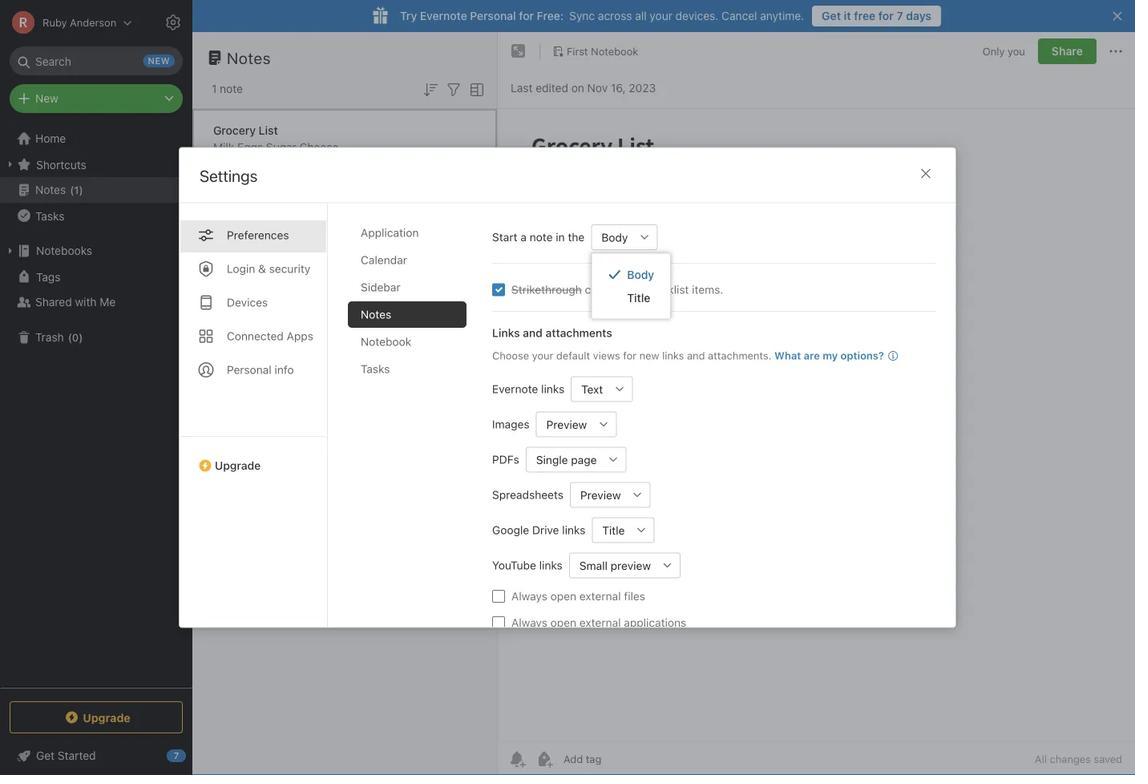 Task type: vqa. For each thing, say whether or not it's contained in the screenshot.
bottom Tasks
yes



Task type: describe. For each thing, give the bounding box(es) containing it.
Choose default view option for PDFs field
[[526, 447, 627, 472]]

calendar
[[361, 253, 407, 266]]

tasks button
[[0, 203, 192, 229]]

with
[[75, 296, 97, 309]]

single page
[[536, 453, 597, 466]]

devices
[[227, 296, 268, 309]]

calendar tab
[[348, 247, 467, 273]]

security
[[269, 262, 311, 275]]

what
[[775, 349, 801, 361]]

tasks inside tab
[[361, 362, 390, 375]]

sugar
[[266, 141, 297, 154]]

1 inside note list element
[[212, 82, 217, 95]]

application tab
[[348, 219, 467, 246]]

images
[[492, 417, 530, 431]]

anytime.
[[760, 9, 805, 22]]

pdfs
[[492, 453, 520, 466]]

application
[[361, 226, 419, 239]]

0 vertical spatial evernote
[[420, 9, 467, 22]]

choose
[[492, 349, 529, 361]]

attachments
[[546, 326, 612, 339]]

new
[[640, 349, 660, 361]]

for for 7
[[879, 9, 894, 22]]

close image
[[917, 164, 936, 183]]

ago
[[279, 174, 296, 186]]

1 horizontal spatial personal
[[470, 9, 516, 22]]

in
[[556, 230, 565, 243]]

login
[[227, 262, 255, 275]]

Choose default view option for Evernote links field
[[571, 376, 633, 402]]

notebooks link
[[0, 238, 192, 264]]

new
[[35, 92, 58, 105]]

start
[[492, 230, 518, 243]]

links right new at the right top of the page
[[663, 349, 684, 361]]

) for trash
[[79, 331, 83, 343]]

attachments.
[[708, 349, 772, 361]]

open for always open external files
[[551, 589, 577, 603]]

get it free for 7 days
[[822, 9, 932, 22]]

share button
[[1038, 38, 1097, 64]]

links right drive
[[562, 523, 586, 537]]

title link
[[592, 286, 671, 309]]

single
[[536, 453, 568, 466]]

shared
[[35, 296, 72, 309]]

across
[[598, 9, 632, 22]]

google
[[492, 523, 529, 537]]

notes ( 1 )
[[35, 183, 83, 196]]

spreadsheets
[[492, 488, 564, 501]]

last
[[511, 81, 533, 95]]

preview button for spreadsheets
[[570, 482, 625, 508]]

always open external files
[[512, 589, 646, 603]]

links left the text button
[[541, 382, 565, 395]]

start a note in the
[[492, 230, 585, 243]]

7
[[897, 9, 904, 22]]

shortcuts
[[36, 158, 86, 171]]

tags
[[36, 270, 60, 283]]

1 horizontal spatial your
[[650, 9, 673, 22]]

grocery
[[213, 124, 256, 137]]

personal inside tab list
[[227, 363, 272, 376]]

all
[[635, 9, 647, 22]]

a inside note list element
[[213, 174, 219, 186]]

notebook inside tab
[[361, 335, 412, 348]]

page
[[571, 453, 597, 466]]

changes
[[1050, 753, 1091, 765]]

me
[[100, 296, 116, 309]]

tasks inside button
[[35, 209, 64, 222]]

views
[[593, 349, 620, 361]]

tab list for application
[[180, 203, 328, 628]]

only you
[[983, 45, 1026, 57]]

you
[[1008, 45, 1026, 57]]

external for applications
[[580, 616, 621, 629]]

links and attachments
[[492, 326, 612, 339]]

free:
[[537, 9, 564, 22]]

add tag image
[[535, 750, 554, 769]]

apps
[[287, 329, 313, 342]]

new button
[[10, 84, 183, 113]]

try
[[400, 9, 417, 22]]

title inside "link"
[[627, 291, 651, 304]]

get it free for 7 days button
[[813, 6, 942, 26]]

home link
[[0, 126, 192, 152]]

notes inside tab
[[361, 308, 392, 321]]

shared with me
[[35, 296, 116, 309]]

title inside button
[[603, 523, 625, 537]]

all
[[1035, 753, 1047, 765]]

for for free:
[[519, 9, 534, 22]]

text
[[582, 382, 603, 396]]

note window element
[[498, 32, 1136, 776]]

notes tab
[[348, 301, 467, 328]]

cancel
[[722, 9, 757, 22]]

minutes
[[240, 174, 276, 186]]

login & security
[[227, 262, 311, 275]]

1 note
[[212, 82, 243, 95]]

what are my options?
[[775, 349, 884, 361]]

1 vertical spatial your
[[532, 349, 554, 361]]

home
[[35, 132, 66, 145]]

on
[[572, 81, 585, 95]]

1 horizontal spatial evernote
[[492, 382, 538, 395]]

are
[[804, 349, 820, 361]]

Start a new note in the body or title. field
[[591, 224, 658, 250]]

items.
[[692, 283, 724, 296]]

sidebar tab
[[348, 274, 467, 300]]

all changes saved
[[1035, 753, 1123, 765]]

1 horizontal spatial upgrade
[[215, 459, 261, 472]]

only
[[983, 45, 1005, 57]]



Task type: locate. For each thing, give the bounding box(es) containing it.
1 vertical spatial 1
[[74, 184, 79, 196]]

few
[[221, 174, 238, 186]]

share
[[1052, 45, 1083, 58]]

0 vertical spatial notes
[[227, 48, 271, 67]]

0 vertical spatial upgrade button
[[180, 436, 327, 478]]

external
[[580, 589, 621, 603], [580, 616, 621, 629]]

1 up grocery in the left top of the page
[[212, 82, 217, 95]]

notebook down the notes tab
[[361, 335, 412, 348]]

Search text field
[[21, 47, 172, 75]]

strikethrough completed checklist items.
[[512, 283, 724, 296]]

info
[[275, 363, 294, 376]]

notebook down across
[[591, 45, 639, 57]]

always for always open external files
[[512, 589, 548, 603]]

1 vertical spatial notes
[[35, 183, 66, 196]]

always right always open external files checkbox
[[512, 589, 548, 603]]

0 horizontal spatial for
[[519, 9, 534, 22]]

evernote down choose on the left of page
[[492, 382, 538, 395]]

cheese
[[300, 141, 339, 154]]

preview inside "field"
[[581, 488, 621, 501]]

Choose default view option for Spreadsheets field
[[570, 482, 651, 508]]

tasks down notebook tab
[[361, 362, 390, 375]]

1 vertical spatial note
[[530, 230, 553, 243]]

) right trash
[[79, 331, 83, 343]]

1 down 'shortcuts' at the left of page
[[74, 184, 79, 196]]

1 open from the top
[[551, 589, 577, 603]]

2 open from the top
[[551, 616, 577, 629]]

)
[[79, 184, 83, 196], [79, 331, 83, 343]]

the
[[568, 230, 585, 243]]

0 vertical spatial (
[[70, 184, 74, 196]]

free
[[854, 9, 876, 22]]

1 horizontal spatial 1
[[212, 82, 217, 95]]

preview for spreadsheets
[[581, 488, 621, 501]]

preview up title button
[[581, 488, 621, 501]]

links
[[492, 326, 520, 339]]

tree
[[0, 126, 192, 687]]

your down links and attachments
[[532, 349, 554, 361]]

) inside the trash ( 0 )
[[79, 331, 83, 343]]

preview for images
[[547, 418, 587, 431]]

0 vertical spatial tasks
[[35, 209, 64, 222]]

(
[[70, 184, 74, 196], [68, 331, 72, 343]]

Always open external applications checkbox
[[492, 616, 505, 629]]

single page button
[[526, 447, 601, 472]]

for inside get it free for 7 days button
[[879, 9, 894, 22]]

0 horizontal spatial tab list
[[180, 203, 328, 628]]

a few minutes ago
[[213, 174, 296, 186]]

last edited on nov 16, 2023
[[511, 81, 656, 95]]

1 vertical spatial preview button
[[570, 482, 625, 508]]

notes inside tree
[[35, 183, 66, 196]]

0 horizontal spatial note
[[220, 82, 243, 95]]

notes down 'shortcuts' at the left of page
[[35, 183, 66, 196]]

notebook tab
[[348, 328, 467, 355]]

1 horizontal spatial tasks
[[361, 362, 390, 375]]

0 horizontal spatial evernote
[[420, 9, 467, 22]]

notes
[[227, 48, 271, 67], [35, 183, 66, 196], [361, 308, 392, 321]]

16,
[[611, 81, 626, 95]]

( for trash
[[68, 331, 72, 343]]

a left few
[[213, 174, 219, 186]]

open down always open external files
[[551, 616, 577, 629]]

external down always open external files
[[580, 616, 621, 629]]

always right always open external applications option
[[512, 616, 548, 629]]

settings image
[[164, 13, 183, 32]]

tab list
[[180, 203, 328, 628], [348, 219, 480, 628]]

) for notes
[[79, 184, 83, 196]]

1 horizontal spatial tab list
[[348, 219, 480, 628]]

preview button up the 'single page' button on the bottom of page
[[536, 411, 591, 437]]

( down 'shortcuts' at the left of page
[[70, 184, 74, 196]]

note list element
[[192, 32, 498, 776]]

1 vertical spatial external
[[580, 616, 621, 629]]

preview button
[[536, 411, 591, 437], [570, 482, 625, 508]]

1 vertical spatial notebook
[[361, 335, 412, 348]]

0 vertical spatial personal
[[470, 9, 516, 22]]

google drive links
[[492, 523, 586, 537]]

body right "the"
[[602, 230, 628, 244]]

1 vertical spatial (
[[68, 331, 72, 343]]

youtube
[[492, 559, 536, 572]]

1 ) from the top
[[79, 184, 83, 196]]

note
[[220, 82, 243, 95], [530, 230, 553, 243]]

1 vertical spatial a
[[521, 230, 527, 243]]

( inside the trash ( 0 )
[[68, 331, 72, 343]]

1 vertical spatial personal
[[227, 363, 272, 376]]

1 vertical spatial and
[[687, 349, 705, 361]]

0 horizontal spatial title
[[603, 523, 625, 537]]

expand note image
[[509, 42, 528, 61]]

shortcuts button
[[0, 152, 192, 177]]

connected
[[227, 329, 284, 342]]

tree containing home
[[0, 126, 192, 687]]

body up title "link"
[[627, 268, 655, 281]]

evernote
[[420, 9, 467, 22], [492, 382, 538, 395]]

my
[[823, 349, 838, 361]]

title up small preview button
[[603, 523, 625, 537]]

0 vertical spatial notebook
[[591, 45, 639, 57]]

1 horizontal spatial notebook
[[591, 45, 639, 57]]

( right trash
[[68, 331, 72, 343]]

0 horizontal spatial tasks
[[35, 209, 64, 222]]

applications
[[624, 616, 687, 629]]

title button
[[592, 517, 629, 543]]

upgrade button inside tab list
[[180, 436, 327, 478]]

1 vertical spatial body
[[627, 268, 655, 281]]

drive
[[532, 523, 559, 537]]

for left 7
[[879, 9, 894, 22]]

0 horizontal spatial personal
[[227, 363, 272, 376]]

1 horizontal spatial note
[[530, 230, 553, 243]]

evernote right the try
[[420, 9, 467, 22]]

( inside "notes ( 1 )"
[[70, 184, 74, 196]]

get
[[822, 9, 841, 22]]

notebooks
[[36, 244, 92, 257]]

open
[[551, 589, 577, 603], [551, 616, 577, 629]]

1 horizontal spatial for
[[623, 349, 637, 361]]

external up always open external applications
[[580, 589, 621, 603]]

0 vertical spatial title
[[627, 291, 651, 304]]

Choose default view option for YouTube links field
[[569, 553, 681, 578]]

strikethrough
[[512, 283, 582, 296]]

1 vertical spatial always
[[512, 616, 548, 629]]

list
[[259, 124, 278, 137]]

expand notebooks image
[[4, 245, 17, 257]]

body button
[[591, 224, 632, 250]]

youtube links
[[492, 559, 563, 572]]

preview
[[611, 559, 651, 572]]

preview button for images
[[536, 411, 591, 437]]

0 vertical spatial and
[[523, 326, 543, 339]]

your
[[650, 9, 673, 22], [532, 349, 554, 361]]

preferences
[[227, 228, 289, 241]]

and left "attachments." at the top right
[[687, 349, 705, 361]]

0 vertical spatial external
[[580, 589, 621, 603]]

first notebook button
[[547, 40, 644, 63]]

0 vertical spatial your
[[650, 9, 673, 22]]

text button
[[571, 376, 607, 402]]

notes inside note list element
[[227, 48, 271, 67]]

tab list containing preferences
[[180, 203, 328, 628]]

1 vertical spatial title
[[603, 523, 625, 537]]

body inside 'link'
[[627, 268, 655, 281]]

1 vertical spatial )
[[79, 331, 83, 343]]

connected apps
[[227, 329, 313, 342]]

links down drive
[[539, 559, 563, 572]]

external for files
[[580, 589, 621, 603]]

always
[[512, 589, 548, 603], [512, 616, 548, 629]]

1 vertical spatial preview
[[581, 488, 621, 501]]

checklist
[[643, 283, 689, 296]]

body inside 'button'
[[602, 230, 628, 244]]

0 horizontal spatial a
[[213, 174, 219, 186]]

personal down connected
[[227, 363, 272, 376]]

open for always open external applications
[[551, 616, 577, 629]]

days
[[906, 9, 932, 22]]

upgrade
[[215, 459, 261, 472], [83, 711, 130, 724]]

eggs
[[237, 141, 263, 154]]

first notebook
[[567, 45, 639, 57]]

always for always open external applications
[[512, 616, 548, 629]]

preview inside choose default view option for images field
[[547, 418, 587, 431]]

0 vertical spatial body
[[602, 230, 628, 244]]

Note Editor text field
[[498, 109, 1136, 743]]

notes up 1 note
[[227, 48, 271, 67]]

note left in
[[530, 230, 553, 243]]

0
[[72, 331, 79, 343]]

default
[[557, 349, 590, 361]]

1 vertical spatial upgrade button
[[10, 702, 183, 734]]

0 vertical spatial always
[[512, 589, 548, 603]]

title down body 'link'
[[627, 291, 651, 304]]

for
[[519, 9, 534, 22], [879, 9, 894, 22], [623, 349, 637, 361]]

0 horizontal spatial notes
[[35, 183, 66, 196]]

0 horizontal spatial and
[[523, 326, 543, 339]]

2 vertical spatial notes
[[361, 308, 392, 321]]

) down shortcuts button
[[79, 184, 83, 196]]

for left new at the right top of the page
[[623, 349, 637, 361]]

small preview
[[580, 559, 651, 572]]

Always open external files checkbox
[[492, 590, 505, 603]]

1 vertical spatial tasks
[[361, 362, 390, 375]]

2 always from the top
[[512, 616, 548, 629]]

completed
[[585, 283, 640, 296]]

1 vertical spatial evernote
[[492, 382, 538, 395]]

( for notes
[[70, 184, 74, 196]]

0 horizontal spatial notebook
[[361, 335, 412, 348]]

None search field
[[21, 47, 172, 75]]

trash
[[35, 331, 64, 344]]

open up always open external applications
[[551, 589, 577, 603]]

for left free:
[[519, 9, 534, 22]]

0 horizontal spatial upgrade
[[83, 711, 130, 724]]

tasks down "notes ( 1 )"
[[35, 209, 64, 222]]

personal up expand note icon
[[470, 9, 516, 22]]

0 vertical spatial )
[[79, 184, 83, 196]]

tab list for start a note in the
[[348, 219, 480, 628]]

2 external from the top
[[580, 616, 621, 629]]

your right the "all"
[[650, 9, 673, 22]]

dropdown list menu
[[592, 263, 671, 309]]

evernote links
[[492, 382, 565, 395]]

sidebar
[[361, 280, 401, 294]]

a right start
[[521, 230, 527, 243]]

preview button up title button
[[570, 482, 625, 508]]

Choose default view option for Google Drive links field
[[592, 517, 655, 543]]

and right links
[[523, 326, 543, 339]]

personal
[[470, 9, 516, 22], [227, 363, 272, 376]]

note up grocery in the left top of the page
[[220, 82, 243, 95]]

1 external from the top
[[580, 589, 621, 603]]

1 horizontal spatial notes
[[227, 48, 271, 67]]

it
[[844, 9, 851, 22]]

0 vertical spatial open
[[551, 589, 577, 603]]

) inside "notes ( 1 )"
[[79, 184, 83, 196]]

1 inside "notes ( 1 )"
[[74, 184, 79, 196]]

trash ( 0 )
[[35, 331, 83, 344]]

tab list containing application
[[348, 219, 480, 628]]

add a reminder image
[[508, 750, 527, 769]]

shared with me link
[[0, 290, 192, 315]]

Choose default view option for Images field
[[536, 411, 617, 437]]

0 horizontal spatial 1
[[74, 184, 79, 196]]

options?
[[841, 349, 884, 361]]

try evernote personal for free: sync across all your devices. cancel anytime.
[[400, 9, 805, 22]]

0 vertical spatial preview button
[[536, 411, 591, 437]]

&
[[258, 262, 266, 275]]

1 always from the top
[[512, 589, 548, 603]]

0 vertical spatial note
[[220, 82, 243, 95]]

saved
[[1094, 753, 1123, 765]]

grocery list
[[213, 124, 278, 137]]

0 vertical spatial preview
[[547, 418, 587, 431]]

2 horizontal spatial notes
[[361, 308, 392, 321]]

1 vertical spatial open
[[551, 616, 577, 629]]

0 vertical spatial upgrade
[[215, 459, 261, 472]]

1 vertical spatial upgrade
[[83, 711, 130, 724]]

0 horizontal spatial your
[[532, 349, 554, 361]]

a
[[213, 174, 219, 186], [521, 230, 527, 243]]

milk eggs sugar cheese
[[213, 141, 339, 154]]

Select422 checkbox
[[492, 283, 505, 296]]

2 ) from the top
[[79, 331, 83, 343]]

always open external applications
[[512, 616, 687, 629]]

files
[[624, 589, 646, 603]]

1 horizontal spatial title
[[627, 291, 651, 304]]

body link
[[592, 263, 671, 286]]

notebook inside button
[[591, 45, 639, 57]]

preview up single page
[[547, 418, 587, 431]]

settings
[[200, 166, 258, 185]]

notes down sidebar
[[361, 308, 392, 321]]

0 vertical spatial a
[[213, 174, 219, 186]]

1 horizontal spatial and
[[687, 349, 705, 361]]

2 horizontal spatial for
[[879, 9, 894, 22]]

small
[[580, 559, 608, 572]]

0 vertical spatial 1
[[212, 82, 217, 95]]

1 horizontal spatial a
[[521, 230, 527, 243]]

tasks tab
[[348, 356, 467, 382]]



